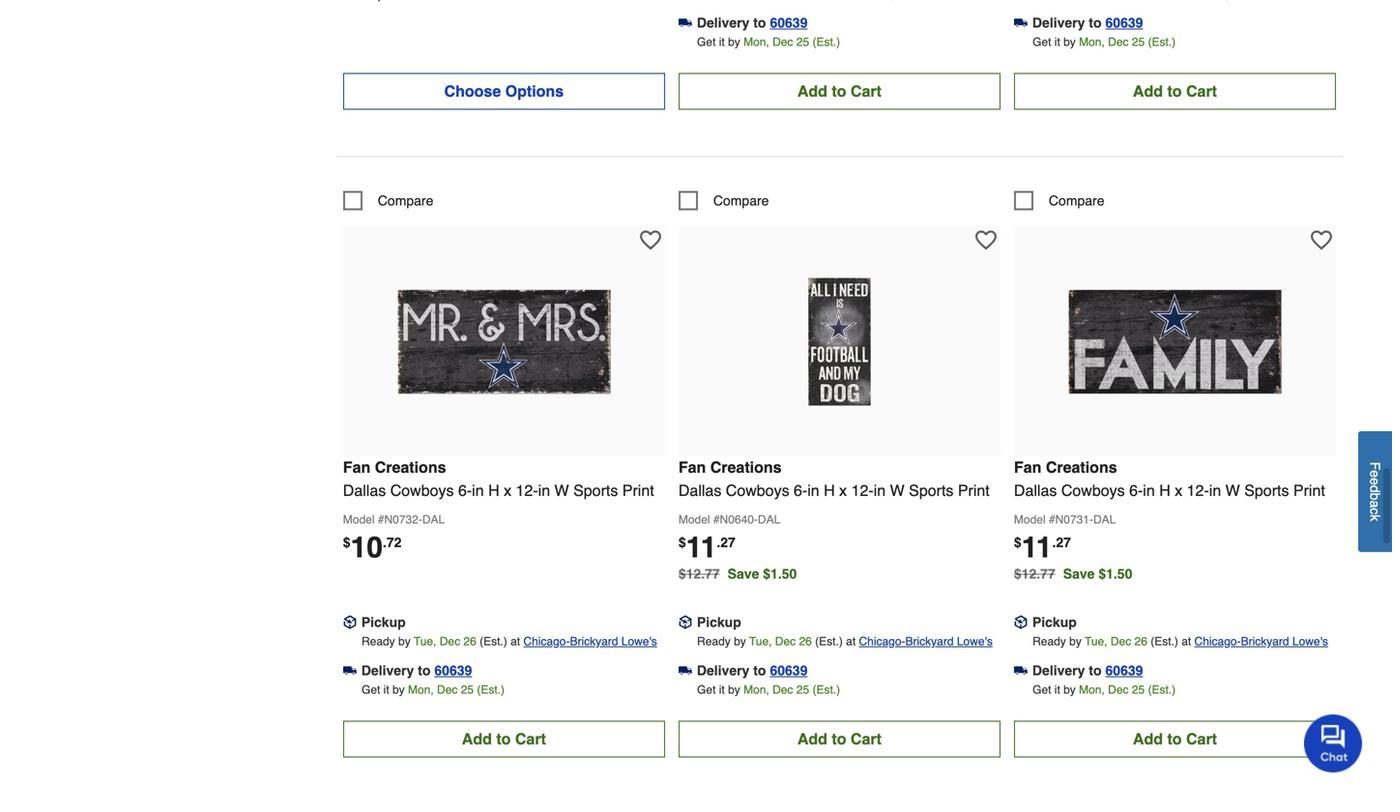 Task type: vqa. For each thing, say whether or not it's contained in the screenshot.
Sports for N0731-DAL
yes



Task type: locate. For each thing, give the bounding box(es) containing it.
2 heart outline image from the left
[[1311, 230, 1333, 251]]

# for n0732-dal
[[378, 513, 384, 527]]

w for n0732-dal
[[555, 482, 569, 499]]

1 6- from the left
[[458, 482, 472, 499]]

$12.77 save $1.50 down n0640-
[[679, 566, 797, 582]]

model for model # n0640-dal
[[679, 513, 710, 527]]

3 at from the left
[[1182, 635, 1192, 648]]

1 horizontal spatial print
[[958, 482, 990, 499]]

e
[[1368, 470, 1384, 478], [1368, 478, 1384, 485]]

cowboys up n0640-
[[726, 482, 790, 499]]

creations
[[375, 458, 446, 476], [711, 458, 782, 476], [1046, 458, 1118, 476]]

2 horizontal spatial dal
[[1094, 513, 1116, 527]]

0 horizontal spatial heart outline image
[[976, 230, 997, 251]]

sports for n0640-dal
[[909, 482, 954, 499]]

cowboys up n0732-
[[390, 482, 454, 499]]

2 horizontal spatial ready by tue, dec 26 (est.) at chicago-brickyard lowe's
[[1033, 635, 1329, 648]]

2 horizontal spatial tue,
[[1085, 635, 1108, 648]]

3 fan creations dallas cowboys 6-in h x 12-in w sports print from the left
[[1014, 458, 1326, 499]]

mon, for chicago-brickyard lowe's button for third pickup image from left
[[1079, 683, 1105, 697]]

$ 11 .27 down model # n0640-dal
[[679, 531, 736, 564]]

1 brickyard from the left
[[570, 635, 618, 648]]

1 horizontal spatial cowboys
[[726, 482, 790, 499]]

1 horizontal spatial chicago-brickyard lowe's button
[[859, 632, 993, 651]]

2 chicago-brickyard lowe's button from the left
[[859, 632, 993, 651]]

$12.77 down model # n0640-dal
[[679, 566, 720, 582]]

chicago-
[[524, 635, 570, 648], [859, 635, 906, 648], [1195, 635, 1241, 648]]

$ left the '.72'
[[343, 535, 351, 550]]

1 horizontal spatial heart outline image
[[1311, 230, 1333, 251]]

actual price $11.27 element down model # n0731-dal at right bottom
[[1014, 531, 1072, 564]]

1 was price $12.77 element from the left
[[679, 561, 728, 582]]

fan up model # n0640-dal
[[679, 458, 706, 476]]

1 $1.50 from the left
[[763, 566, 797, 582]]

0 horizontal spatial pickup
[[362, 615, 406, 630]]

2 e from the top
[[1368, 478, 1384, 485]]

print
[[623, 482, 654, 499], [958, 482, 990, 499], [1294, 482, 1326, 499]]

cowboys for n0731-
[[1062, 482, 1125, 499]]

3 6- from the left
[[1130, 482, 1143, 499]]

2 at from the left
[[846, 635, 856, 648]]

2 brickyard from the left
[[906, 635, 954, 648]]

1 horizontal spatial actual price $11.27 element
[[1014, 531, 1072, 564]]

$1.50 for 2nd actual price $11.27 element
[[1099, 566, 1133, 582]]

1 26 from the left
[[464, 635, 477, 648]]

tue,
[[414, 635, 437, 648], [750, 635, 772, 648], [1085, 635, 1108, 648]]

model left n0731-
[[1014, 513, 1046, 527]]

0 horizontal spatial pickup image
[[343, 616, 357, 629]]

was price $12.77 element down model # n0731-dal at right bottom
[[1014, 561, 1064, 582]]

add to cart button
[[679, 73, 1001, 110], [1014, 73, 1337, 110], [343, 721, 665, 758], [679, 721, 1001, 758], [1014, 721, 1337, 758]]

compare inside 1001222156 element
[[378, 193, 434, 208]]

pickup
[[362, 615, 406, 630], [697, 615, 742, 630], [1033, 615, 1077, 630]]

brickyard for third pickup image from left
[[1241, 635, 1290, 648]]

26
[[464, 635, 477, 648], [799, 635, 812, 648], [1135, 635, 1148, 648]]

2 creations from the left
[[711, 458, 782, 476]]

fan up model # n0732-dal
[[343, 458, 371, 476]]

actual price $11.27 element down model # n0640-dal
[[679, 531, 736, 564]]

dallas up model # n0731-dal at right bottom
[[1014, 482, 1057, 499]]

ready
[[362, 635, 395, 648], [697, 635, 731, 648], [1033, 635, 1067, 648]]

2 horizontal spatial model
[[1014, 513, 1046, 527]]

brickyard for second pickup image from right
[[906, 635, 954, 648]]

fan up model # n0731-dal at right bottom
[[1014, 458, 1042, 476]]

11 down model # n0731-dal at right bottom
[[1022, 531, 1053, 564]]

3 w from the left
[[1226, 482, 1241, 499]]

model for model # n0732-dal
[[343, 513, 375, 527]]

0 horizontal spatial print
[[623, 482, 654, 499]]

to
[[754, 15, 766, 30], [1089, 15, 1102, 30], [832, 82, 847, 100], [1168, 82, 1182, 100], [418, 663, 431, 678], [754, 663, 766, 678], [1089, 663, 1102, 678], [496, 730, 511, 748], [832, 730, 847, 748], [1168, 730, 1182, 748]]

fan creations dallas cowboys 6-in h x 12-in w sports print image
[[398, 235, 611, 448], [733, 235, 946, 448], [1069, 235, 1282, 448]]

k
[[1368, 515, 1384, 521]]

3 dallas from the left
[[1014, 482, 1057, 499]]

1 horizontal spatial $
[[679, 535, 686, 550]]

e up the d at right
[[1368, 470, 1384, 478]]

2 ready by tue, dec 26 (est.) at chicago-brickyard lowe's from the left
[[697, 635, 993, 648]]

1 h from the left
[[488, 482, 500, 499]]

get for 3rd pickup image from right
[[362, 683, 380, 697]]

# for n0640-dal
[[714, 513, 720, 527]]

2 horizontal spatial pickup
[[1033, 615, 1077, 630]]

0 horizontal spatial dallas
[[343, 482, 386, 499]]

3 fan from the left
[[1014, 458, 1042, 476]]

2 horizontal spatial at
[[1182, 635, 1192, 648]]

3 12- from the left
[[1187, 482, 1210, 499]]

pickup image
[[343, 616, 357, 629], [679, 616, 692, 629], [1014, 616, 1028, 629]]

truck filled image
[[679, 16, 692, 30], [1014, 16, 1028, 30], [343, 664, 357, 678], [1014, 664, 1028, 678]]

1 chicago-brickyard lowe's button from the left
[[524, 632, 657, 651]]

1 horizontal spatial model
[[679, 513, 710, 527]]

ready by tue, dec 26 (est.) at chicago-brickyard lowe's
[[362, 635, 657, 648], [697, 635, 993, 648], [1033, 635, 1329, 648]]

model # n0731-dal
[[1014, 513, 1116, 527]]

at
[[511, 635, 520, 648], [846, 635, 856, 648], [1182, 635, 1192, 648]]

1 horizontal spatial was price $12.77 element
[[1014, 561, 1064, 582]]

0 horizontal spatial model
[[343, 513, 375, 527]]

actual price $11.27 element
[[679, 531, 736, 564], [1014, 531, 1072, 564]]

2 ready from the left
[[697, 635, 731, 648]]

1 12- from the left
[[516, 482, 538, 499]]

0 horizontal spatial creations
[[375, 458, 446, 476]]

2 chicago- from the left
[[859, 635, 906, 648]]

at for chicago-brickyard lowe's button corresponding to second pickup image from right
[[846, 635, 856, 648]]

3 chicago-brickyard lowe's button from the left
[[1195, 632, 1329, 651]]

1 fan from the left
[[343, 458, 371, 476]]

compare
[[378, 193, 434, 208], [714, 193, 769, 208], [1049, 193, 1105, 208]]

fan for model # n0732-dal
[[343, 458, 371, 476]]

2 fan creations dallas cowboys 6-in h x 12-in w sports print from the left
[[679, 458, 990, 499]]

2 horizontal spatial #
[[1049, 513, 1056, 527]]

60639 button for chicago-brickyard lowe's button related to 3rd pickup image from right
[[435, 661, 472, 680]]

it
[[719, 35, 725, 49], [1055, 35, 1061, 49], [384, 683, 389, 697], [719, 683, 725, 697], [1055, 683, 1061, 697]]

1 horizontal spatial save
[[1064, 566, 1095, 582]]

2 horizontal spatial fan creations dallas cowboys 6-in h x 12-in w sports print
[[1014, 458, 1326, 499]]

creations up n0732-
[[375, 458, 446, 476]]

fan creations dallas cowboys 6-in h x 12-in w sports print for model # n0640-dal
[[679, 458, 990, 499]]

model for model # n0731-dal
[[1014, 513, 1046, 527]]

3 h from the left
[[1160, 482, 1171, 499]]

compare inside 1001164382 'element'
[[714, 193, 769, 208]]

$12.77
[[679, 566, 720, 582], [1014, 566, 1056, 582]]

26 for third pickup image from left
[[1135, 635, 1148, 648]]

0 horizontal spatial ready by tue, dec 26 (est.) at chicago-brickyard lowe's
[[362, 635, 657, 648]]

mon, for chicago-brickyard lowe's button related to 3rd pickup image from right
[[408, 683, 434, 697]]

0 horizontal spatial fan creations dallas cowboys 6-in h x 12-in w sports print
[[343, 458, 654, 499]]

11 down model # n0640-dal
[[686, 531, 717, 564]]

sports
[[574, 482, 618, 499], [909, 482, 954, 499], [1245, 482, 1290, 499]]

1 creations from the left
[[375, 458, 446, 476]]

1 horizontal spatial brickyard
[[906, 635, 954, 648]]

2 horizontal spatial brickyard
[[1241, 635, 1290, 648]]

3 26 from the left
[[1135, 635, 1148, 648]]

1 print from the left
[[623, 482, 654, 499]]

model up 10
[[343, 513, 375, 527]]

0 horizontal spatial $12.77
[[679, 566, 720, 582]]

1 fan creations dallas cowboys 6-in h x 12-in w sports print image from the left
[[398, 235, 611, 448]]

2 horizontal spatial $
[[1014, 535, 1022, 550]]

3 cowboys from the left
[[1062, 482, 1125, 499]]

2 11 from the left
[[1022, 531, 1053, 564]]

.27 down model # n0731-dal at right bottom
[[1053, 535, 1072, 550]]

dal for n0731-
[[1094, 513, 1116, 527]]

3 creations from the left
[[1046, 458, 1118, 476]]

heart outline image
[[976, 230, 997, 251], [1311, 230, 1333, 251]]

1 pickup from the left
[[362, 615, 406, 630]]

truck filled image
[[679, 664, 692, 678]]

a
[[1368, 500, 1384, 508]]

25
[[797, 35, 810, 49], [1132, 35, 1145, 49], [461, 683, 474, 697], [797, 683, 810, 697], [1132, 683, 1145, 697]]

60639
[[770, 15, 808, 30], [1106, 15, 1144, 30], [435, 663, 472, 678], [770, 663, 808, 678], [1106, 663, 1144, 678]]

it for third pickup image from left
[[1055, 683, 1061, 697]]

$1.50 for 2nd actual price $11.27 element from right
[[763, 566, 797, 582]]

2 was price $12.77 element from the left
[[1014, 561, 1064, 582]]

by
[[728, 35, 741, 49], [1064, 35, 1076, 49], [398, 635, 411, 648], [734, 635, 746, 648], [1070, 635, 1082, 648], [393, 683, 405, 697], [728, 683, 741, 697], [1064, 683, 1076, 697]]

dallas for n0732-
[[343, 482, 386, 499]]

1 horizontal spatial fan creations dallas cowboys 6-in h x 12-in w sports print
[[679, 458, 990, 499]]

0 horizontal spatial #
[[378, 513, 384, 527]]

mon,
[[744, 35, 770, 49], [1079, 35, 1105, 49], [408, 683, 434, 697], [744, 683, 770, 697], [1079, 683, 1105, 697]]

1 at from the left
[[511, 635, 520, 648]]

1 tue, from the left
[[414, 635, 437, 648]]

1 $ from the left
[[343, 535, 351, 550]]

1 model from the left
[[343, 513, 375, 527]]

1 chicago- from the left
[[524, 635, 570, 648]]

add to cart
[[798, 82, 882, 100], [1133, 82, 1218, 100], [462, 730, 546, 748], [798, 730, 882, 748], [1133, 730, 1218, 748]]

2 dallas from the left
[[679, 482, 722, 499]]

0 horizontal spatial cowboys
[[390, 482, 454, 499]]

3 tue, from the left
[[1085, 635, 1108, 648]]

0 horizontal spatial x
[[504, 482, 512, 499]]

0 horizontal spatial was price $12.77 element
[[679, 561, 728, 582]]

60639 button for chicago-brickyard lowe's button for third pickup image from left
[[1106, 661, 1144, 680]]

1 horizontal spatial $12.77 save $1.50
[[1014, 566, 1133, 582]]

2 $1.50 from the left
[[1099, 566, 1133, 582]]

in
[[472, 482, 484, 499], [538, 482, 550, 499], [808, 482, 820, 499], [874, 482, 886, 499], [1143, 482, 1156, 499], [1210, 482, 1222, 499]]

2 model from the left
[[679, 513, 710, 527]]

3 model from the left
[[1014, 513, 1046, 527]]

dallas up model # n0640-dal
[[679, 482, 722, 499]]

.27 down model # n0640-dal
[[717, 535, 736, 550]]

1 $12.77 from the left
[[679, 566, 720, 582]]

2 # from the left
[[714, 513, 720, 527]]

3 pickup from the left
[[1033, 615, 1077, 630]]

$1.50 down model # n0640-dal
[[763, 566, 797, 582]]

0 horizontal spatial at
[[511, 635, 520, 648]]

1 horizontal spatial $1.50
[[1099, 566, 1133, 582]]

$12.77 save $1.50
[[679, 566, 797, 582], [1014, 566, 1133, 582]]

1 horizontal spatial x
[[840, 482, 847, 499]]

heart outline image
[[640, 230, 661, 251]]

# for n0731-dal
[[1049, 513, 1056, 527]]

2 print from the left
[[958, 482, 990, 499]]

cowboys
[[390, 482, 454, 499], [726, 482, 790, 499], [1062, 482, 1125, 499]]

1 11 from the left
[[686, 531, 717, 564]]

2 fan from the left
[[679, 458, 706, 476]]

model left n0640-
[[679, 513, 710, 527]]

0 horizontal spatial h
[[488, 482, 500, 499]]

1 horizontal spatial creations
[[711, 458, 782, 476]]

0 horizontal spatial sports
[[574, 482, 618, 499]]

$ inside $ 10 .72
[[343, 535, 351, 550]]

2 h from the left
[[824, 482, 835, 499]]

was price $12.77 element
[[679, 561, 728, 582], [1014, 561, 1064, 582]]

3 x from the left
[[1175, 482, 1183, 499]]

0 horizontal spatial lowe's
[[622, 635, 657, 648]]

it for 3rd pickup image from right
[[384, 683, 389, 697]]

1 ready from the left
[[362, 635, 395, 648]]

dal for n0732-
[[422, 513, 445, 527]]

3 print from the left
[[1294, 482, 1326, 499]]

11
[[686, 531, 717, 564], [1022, 531, 1053, 564]]

0 horizontal spatial 12-
[[516, 482, 538, 499]]

save down n0640-
[[728, 566, 760, 582]]

3 fan creations dallas cowboys 6-in h x 12-in w sports print image from the left
[[1069, 235, 1282, 448]]

2 in from the left
[[538, 482, 550, 499]]

1 horizontal spatial ready by tue, dec 26 (est.) at chicago-brickyard lowe's
[[697, 635, 993, 648]]

cowboys for n0732-
[[390, 482, 454, 499]]

2 horizontal spatial x
[[1175, 482, 1183, 499]]

model # n0640-dal
[[679, 513, 781, 527]]

creations up n0640-
[[711, 458, 782, 476]]

chicago-brickyard lowe's button
[[524, 632, 657, 651], [859, 632, 993, 651], [1195, 632, 1329, 651]]

1 # from the left
[[378, 513, 384, 527]]

creations for n0640-
[[711, 458, 782, 476]]

6-
[[458, 482, 472, 499], [794, 482, 808, 499], [1130, 482, 1143, 499]]

x for model # n0731-dal
[[1175, 482, 1183, 499]]

1 horizontal spatial $12.77
[[1014, 566, 1056, 582]]

brickyard
[[570, 635, 618, 648], [906, 635, 954, 648], [1241, 635, 1290, 648]]

2 horizontal spatial cowboys
[[1062, 482, 1125, 499]]

n0731-
[[1056, 513, 1094, 527]]

1 compare from the left
[[378, 193, 434, 208]]

lowe's
[[622, 635, 657, 648], [957, 635, 993, 648], [1293, 635, 1329, 648]]

2 horizontal spatial fan
[[1014, 458, 1042, 476]]

0 horizontal spatial $ 11 .27
[[679, 531, 736, 564]]

25 for chicago-brickyard lowe's button for third pickup image from left
[[1132, 683, 1145, 697]]

choose options
[[444, 82, 564, 100]]

1 horizontal spatial ready
[[697, 635, 731, 648]]

60639 button
[[770, 13, 808, 32], [1106, 13, 1144, 32], [435, 661, 472, 680], [770, 661, 808, 680], [1106, 661, 1144, 680]]

1 horizontal spatial compare
[[714, 193, 769, 208]]

3 sports from the left
[[1245, 482, 1290, 499]]

0 horizontal spatial $1.50
[[763, 566, 797, 582]]

2 horizontal spatial creations
[[1046, 458, 1118, 476]]

3 chicago- from the left
[[1195, 635, 1241, 648]]

$12.77 down model # n0731-dal at right bottom
[[1014, 566, 1056, 582]]

6- for model # n0732-dal
[[458, 482, 472, 499]]

1 horizontal spatial pickup
[[697, 615, 742, 630]]

ready by tue, dec 26 (est.) at chicago-brickyard lowe's for 3rd pickup image from right
[[362, 635, 657, 648]]

$1.50
[[763, 566, 797, 582], [1099, 566, 1133, 582]]

fan creations dallas cowboys 6-in h x 12-in w sports print for model # n0731-dal
[[1014, 458, 1326, 499]]

2 horizontal spatial compare
[[1049, 193, 1105, 208]]

1 horizontal spatial #
[[714, 513, 720, 527]]

1 horizontal spatial fan
[[679, 458, 706, 476]]

creations for n0731-
[[1046, 458, 1118, 476]]

cart
[[851, 82, 882, 100], [1187, 82, 1218, 100], [515, 730, 546, 748], [851, 730, 882, 748], [1187, 730, 1218, 748]]

2 horizontal spatial lowe's
[[1293, 635, 1329, 648]]

12-
[[516, 482, 538, 499], [852, 482, 874, 499], [1187, 482, 1210, 499]]

0 horizontal spatial tue,
[[414, 635, 437, 648]]

0 horizontal spatial ready
[[362, 635, 395, 648]]

0 horizontal spatial 11
[[686, 531, 717, 564]]

3 ready from the left
[[1033, 635, 1067, 648]]

d
[[1368, 485, 1384, 493]]

2 horizontal spatial chicago-
[[1195, 635, 1241, 648]]

2 horizontal spatial h
[[1160, 482, 1171, 499]]

at for chicago-brickyard lowe's button for third pickup image from left
[[1182, 635, 1192, 648]]

save down n0731-
[[1064, 566, 1095, 582]]

3 # from the left
[[1049, 513, 1056, 527]]

model
[[343, 513, 375, 527], [679, 513, 710, 527], [1014, 513, 1046, 527]]

1 .27 from the left
[[717, 535, 736, 550]]

25 for chicago-brickyard lowe's button related to 3rd pickup image from right
[[461, 683, 474, 697]]

2 .27 from the left
[[1053, 535, 1072, 550]]

model # n0732-dal
[[343, 513, 445, 527]]

60639 button for chicago-brickyard lowe's button corresponding to second pickup image from right
[[770, 661, 808, 680]]

save
[[728, 566, 760, 582], [1064, 566, 1095, 582]]

1 sports from the left
[[574, 482, 618, 499]]

1 ready by tue, dec 26 (est.) at chicago-brickyard lowe's from the left
[[362, 635, 657, 648]]

x for model # n0640-dal
[[840, 482, 847, 499]]

0 horizontal spatial actual price $11.27 element
[[679, 531, 736, 564]]

(est.)
[[813, 35, 841, 49], [1149, 35, 1176, 49], [480, 635, 508, 648], [815, 635, 843, 648], [1151, 635, 1179, 648], [477, 683, 505, 697], [813, 683, 841, 697], [1149, 683, 1176, 697]]

f
[[1368, 462, 1384, 470]]

0 horizontal spatial chicago-
[[524, 635, 570, 648]]

compare for 1001164382 'element'
[[714, 193, 769, 208]]

add
[[798, 82, 828, 100], [1133, 82, 1163, 100], [462, 730, 492, 748], [798, 730, 828, 748], [1133, 730, 1163, 748]]

creations up n0731-
[[1046, 458, 1118, 476]]

0 horizontal spatial fan
[[343, 458, 371, 476]]

1 horizontal spatial h
[[824, 482, 835, 499]]

2 compare from the left
[[714, 193, 769, 208]]

creations for n0732-
[[375, 458, 446, 476]]

2 12- from the left
[[852, 482, 874, 499]]

1 horizontal spatial fan creations dallas cowboys 6-in h x 12-in w sports print image
[[733, 235, 946, 448]]

.27 for 2nd actual price $11.27 element
[[1053, 535, 1072, 550]]

dal
[[422, 513, 445, 527], [758, 513, 781, 527], [1094, 513, 1116, 527]]

f e e d b a c k
[[1368, 462, 1384, 521]]

0 horizontal spatial chicago-brickyard lowe's button
[[524, 632, 657, 651]]

0 horizontal spatial $12.77 save $1.50
[[679, 566, 797, 582]]

dec
[[773, 35, 793, 49], [1109, 35, 1129, 49], [440, 635, 460, 648], [775, 635, 796, 648], [1111, 635, 1132, 648], [437, 683, 458, 697], [773, 683, 793, 697], [1109, 683, 1129, 697]]

3 ready by tue, dec 26 (est.) at chicago-brickyard lowe's from the left
[[1033, 635, 1329, 648]]

2 cowboys from the left
[[726, 482, 790, 499]]

1 dallas from the left
[[343, 482, 386, 499]]

fan for model # n0731-dal
[[1014, 458, 1042, 476]]

1 horizontal spatial at
[[846, 635, 856, 648]]

2 horizontal spatial chicago-brickyard lowe's button
[[1195, 632, 1329, 651]]

compare inside '1001166642' element
[[1049, 193, 1105, 208]]

x
[[504, 482, 512, 499], [840, 482, 847, 499], [1175, 482, 1183, 499]]

2 horizontal spatial fan creations dallas cowboys 6-in h x 12-in w sports print image
[[1069, 235, 1282, 448]]

0 horizontal spatial dal
[[422, 513, 445, 527]]

1 horizontal spatial dal
[[758, 513, 781, 527]]

h
[[488, 482, 500, 499], [824, 482, 835, 499], [1160, 482, 1171, 499]]

1 actual price $11.27 element from the left
[[679, 531, 736, 564]]

fan
[[343, 458, 371, 476], [679, 458, 706, 476], [1014, 458, 1042, 476]]

2 horizontal spatial print
[[1294, 482, 1326, 499]]

1 heart outline image from the left
[[976, 230, 997, 251]]

e up 'b'
[[1368, 478, 1384, 485]]

0 horizontal spatial compare
[[378, 193, 434, 208]]

2 horizontal spatial sports
[[1245, 482, 1290, 499]]

1 horizontal spatial 6-
[[794, 482, 808, 499]]

get it by mon, dec 25 (est.) for chicago-brickyard lowe's button related to 3rd pickup image from right
[[362, 683, 505, 697]]

2 horizontal spatial 26
[[1135, 635, 1148, 648]]

1 horizontal spatial dallas
[[679, 482, 722, 499]]

0 horizontal spatial brickyard
[[570, 635, 618, 648]]

2 x from the left
[[840, 482, 847, 499]]

2 26 from the left
[[799, 635, 812, 648]]

w
[[555, 482, 569, 499], [890, 482, 905, 499], [1226, 482, 1241, 499]]

chicago-brickyard lowe's button for second pickup image from right
[[859, 632, 993, 651]]

.27 for 2nd actual price $11.27 element from right
[[717, 535, 736, 550]]

3 brickyard from the left
[[1241, 635, 1290, 648]]

26 for 3rd pickup image from right
[[464, 635, 477, 648]]

get it by mon, dec 25 (est.) for chicago-brickyard lowe's button for third pickup image from left
[[1033, 683, 1176, 697]]

1 fan creations dallas cowboys 6-in h x 12-in w sports print from the left
[[343, 458, 654, 499]]

2 dal from the left
[[758, 513, 781, 527]]

1 horizontal spatial w
[[890, 482, 905, 499]]

0 horizontal spatial 6-
[[458, 482, 472, 499]]

dallas
[[343, 482, 386, 499], [679, 482, 722, 499], [1014, 482, 1057, 499]]

get
[[697, 35, 716, 49], [1033, 35, 1052, 49], [362, 683, 380, 697], [697, 683, 716, 697], [1033, 683, 1052, 697]]

brickyard for 3rd pickup image from right
[[570, 635, 618, 648]]

2 horizontal spatial ready
[[1033, 635, 1067, 648]]

1 horizontal spatial pickup image
[[679, 616, 692, 629]]

$12.77 save $1.50 down n0731-
[[1014, 566, 1133, 582]]

fan creations dallas cowboys 6-in h x 12-in w sports print
[[343, 458, 654, 499], [679, 458, 990, 499], [1014, 458, 1326, 499]]

pickup for second pickup image from right
[[697, 615, 742, 630]]

delivery
[[697, 15, 750, 30], [1033, 15, 1086, 30], [362, 663, 414, 678], [697, 663, 750, 678], [1033, 663, 1086, 678]]

1 dal from the left
[[422, 513, 445, 527]]

2 $12.77 save $1.50 from the left
[[1014, 566, 1133, 582]]

$ down model # n0640-dal
[[679, 535, 686, 550]]

get it by mon, dec 25 (est.)
[[697, 35, 841, 49], [1033, 35, 1176, 49], [362, 683, 505, 697], [697, 683, 841, 697], [1033, 683, 1176, 697]]

delivery to 60639
[[697, 15, 808, 30], [1033, 15, 1144, 30], [362, 663, 472, 678], [697, 663, 808, 678], [1033, 663, 1144, 678]]

10
[[351, 531, 383, 564]]

#
[[378, 513, 384, 527], [714, 513, 720, 527], [1049, 513, 1056, 527]]

1 horizontal spatial lowe's
[[957, 635, 993, 648]]

.27
[[717, 535, 736, 550], [1053, 535, 1072, 550]]

was price $12.77 element down model # n0640-dal
[[679, 561, 728, 582]]

2 horizontal spatial 12-
[[1187, 482, 1210, 499]]

$1.50 down model # n0731-dal at right bottom
[[1099, 566, 1133, 582]]

1 horizontal spatial $ 11 .27
[[1014, 531, 1072, 564]]

2 6- from the left
[[794, 482, 808, 499]]

60639 for chicago-brickyard lowe's button related to 3rd pickup image from right
[[435, 663, 472, 678]]

1 horizontal spatial chicago-
[[859, 635, 906, 648]]

cowboys up n0731-
[[1062, 482, 1125, 499]]

1 horizontal spatial 12-
[[852, 482, 874, 499]]

0 horizontal spatial .27
[[717, 535, 736, 550]]

it for second pickup image from right
[[719, 683, 725, 697]]

tue, for 60639 button for chicago-brickyard lowe's button for third pickup image from left
[[1085, 635, 1108, 648]]

3 lowe's from the left
[[1293, 635, 1329, 648]]

dallas up model # n0732-dal
[[343, 482, 386, 499]]

1 horizontal spatial sports
[[909, 482, 954, 499]]

$ down model # n0731-dal at right bottom
[[1014, 535, 1022, 550]]

1 horizontal spatial .27
[[1053, 535, 1072, 550]]

$ 11 .27
[[679, 531, 736, 564], [1014, 531, 1072, 564]]

2 horizontal spatial w
[[1226, 482, 1241, 499]]

0 horizontal spatial $
[[343, 535, 351, 550]]

n0640-
[[720, 513, 758, 527]]

12- for n0731-dal
[[1187, 482, 1210, 499]]

$
[[343, 535, 351, 550], [679, 535, 686, 550], [1014, 535, 1022, 550]]

tue, for 60639 button for chicago-brickyard lowe's button related to 3rd pickup image from right
[[414, 635, 437, 648]]

$ 11 .27 down model # n0731-dal at right bottom
[[1014, 531, 1072, 564]]

0 horizontal spatial save
[[728, 566, 760, 582]]

2 horizontal spatial 6-
[[1130, 482, 1143, 499]]

1 horizontal spatial tue,
[[750, 635, 772, 648]]



Task type: describe. For each thing, give the bounding box(es) containing it.
1 pickup image from the left
[[343, 616, 357, 629]]

4 in from the left
[[874, 482, 886, 499]]

1001166642 element
[[1014, 191, 1105, 210]]

2 $12.77 from the left
[[1014, 566, 1056, 582]]

dallas for n0640-
[[679, 482, 722, 499]]

c
[[1368, 508, 1384, 515]]

was price $12.77 element for 2nd actual price $11.27 element from right
[[679, 561, 728, 582]]

cowboys for n0640-
[[726, 482, 790, 499]]

fan for model # n0640-dal
[[679, 458, 706, 476]]

dallas for n0731-
[[1014, 482, 1057, 499]]

1 lowe's from the left
[[622, 635, 657, 648]]

get it by mon, dec 25 (est.) for chicago-brickyard lowe's button corresponding to second pickup image from right
[[697, 683, 841, 697]]

f e e d b a c k button
[[1359, 431, 1393, 552]]

60639 for chicago-brickyard lowe's button for third pickup image from left
[[1106, 663, 1144, 678]]

dal for n0640-
[[758, 513, 781, 527]]

1001164382 element
[[679, 191, 769, 210]]

6- for model # n0731-dal
[[1130, 482, 1143, 499]]

n0732-
[[384, 513, 423, 527]]

w for n0731-dal
[[1226, 482, 1241, 499]]

2 lowe's from the left
[[957, 635, 993, 648]]

sports for n0732-dal
[[574, 482, 618, 499]]

1 save from the left
[[728, 566, 760, 582]]

get for third pickup image from left
[[1033, 683, 1052, 697]]

$ 10 .72
[[343, 531, 402, 564]]

w for n0640-dal
[[890, 482, 905, 499]]

2 actual price $11.27 element from the left
[[1014, 531, 1072, 564]]

5 in from the left
[[1143, 482, 1156, 499]]

3 pickup image from the left
[[1014, 616, 1028, 629]]

b
[[1368, 493, 1384, 500]]

print for model # n0731-dal
[[1294, 482, 1326, 499]]

get for second pickup image from right
[[697, 683, 716, 697]]

was price $12.77 element for 2nd actual price $11.27 element
[[1014, 561, 1064, 582]]

print for model # n0732-dal
[[623, 482, 654, 499]]

tue, for chicago-brickyard lowe's button corresponding to second pickup image from right's 60639 button
[[750, 635, 772, 648]]

1 $ 11 .27 from the left
[[679, 531, 736, 564]]

.72
[[383, 535, 402, 550]]

compare for '1001166642' element
[[1049, 193, 1105, 208]]

2 $ 11 .27 from the left
[[1014, 531, 1072, 564]]

at for chicago-brickyard lowe's button related to 3rd pickup image from right
[[511, 635, 520, 648]]

1 in from the left
[[472, 482, 484, 499]]

choose options link
[[343, 73, 665, 110]]

6- for model # n0640-dal
[[794, 482, 808, 499]]

h for model # n0640-dal
[[824, 482, 835, 499]]

x for model # n0732-dal
[[504, 482, 512, 499]]

h for model # n0732-dal
[[488, 482, 500, 499]]

2 pickup image from the left
[[679, 616, 692, 629]]

pickup for third pickup image from left
[[1033, 615, 1077, 630]]

sports for n0731-dal
[[1245, 482, 1290, 499]]

chicago-brickyard lowe's button for 3rd pickup image from right
[[524, 632, 657, 651]]

1 e from the top
[[1368, 470, 1384, 478]]

print for model # n0640-dal
[[958, 482, 990, 499]]

chicago-brickyard lowe's button for third pickup image from left
[[1195, 632, 1329, 651]]

2 $ from the left
[[679, 535, 686, 550]]

h for model # n0731-dal
[[1160, 482, 1171, 499]]

fan creations dallas cowboys 6-in h x 12-in w sports print for model # n0732-dal
[[343, 458, 654, 499]]

3 $ from the left
[[1014, 535, 1022, 550]]

12- for n0640-dal
[[852, 482, 874, 499]]

choose
[[444, 82, 501, 100]]

26 for second pickup image from right
[[799, 635, 812, 648]]

1001222156 element
[[343, 191, 434, 210]]

mon, for chicago-brickyard lowe's button corresponding to second pickup image from right
[[744, 683, 770, 697]]

compare for 1001222156 element
[[378, 193, 434, 208]]

2 save from the left
[[1064, 566, 1095, 582]]

ready by tue, dec 26 (est.) at chicago-brickyard lowe's for third pickup image from left
[[1033, 635, 1329, 648]]

1 $12.77 save $1.50 from the left
[[679, 566, 797, 582]]

12- for n0732-dal
[[516, 482, 538, 499]]

ready by tue, dec 26 (est.) at chicago-brickyard lowe's for second pickup image from right
[[697, 635, 993, 648]]

60639 for chicago-brickyard lowe's button corresponding to second pickup image from right
[[770, 663, 808, 678]]

options
[[506, 82, 564, 100]]

2 fan creations dallas cowboys 6-in h x 12-in w sports print image from the left
[[733, 235, 946, 448]]

6 in from the left
[[1210, 482, 1222, 499]]

pickup for 3rd pickup image from right
[[362, 615, 406, 630]]

25 for chicago-brickyard lowe's button corresponding to second pickup image from right
[[797, 683, 810, 697]]

chat invite button image
[[1305, 714, 1364, 773]]

3 in from the left
[[808, 482, 820, 499]]

actual price $10.72 element
[[343, 531, 402, 564]]



